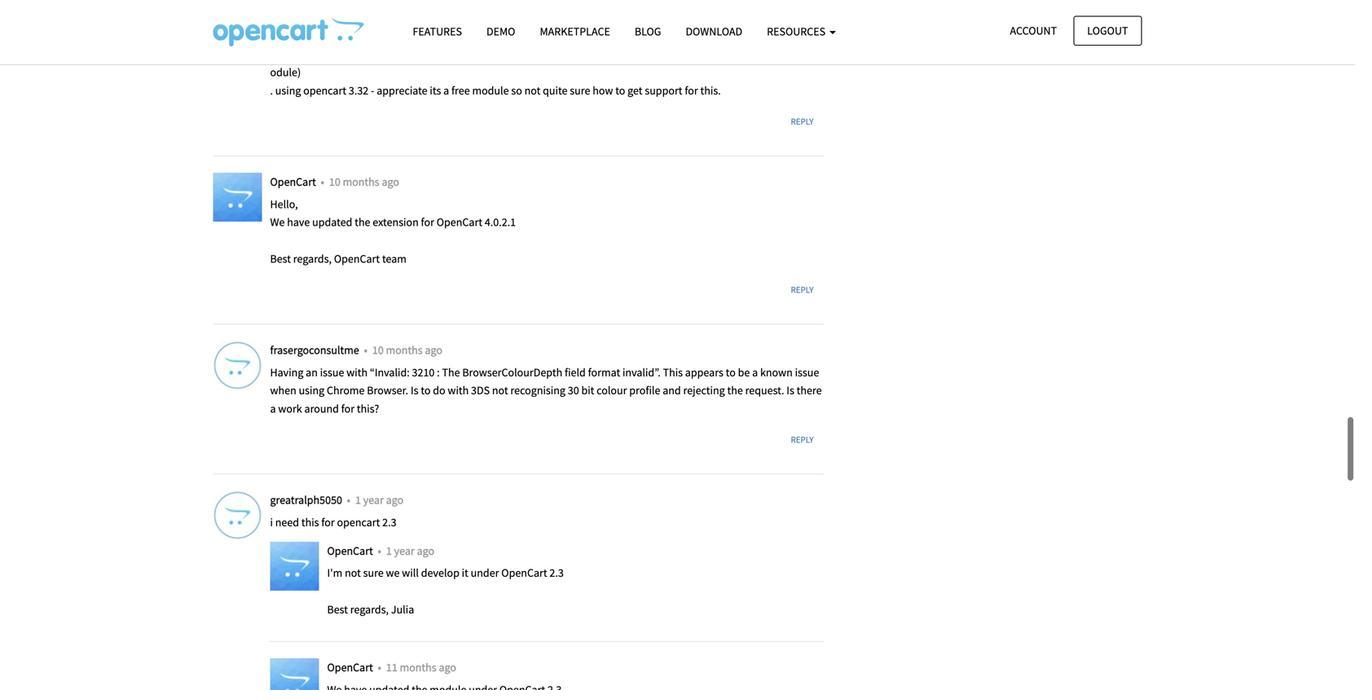 Task type: locate. For each thing, give the bounding box(es) containing it.
odule)
[[270, 65, 301, 80]]

for right the extension
[[421, 215, 435, 230]]

1 reply from the top
[[791, 116, 814, 127]]

reply
[[791, 116, 814, 127], [791, 284, 814, 295], [791, 434, 814, 446]]

i
[[292, 28, 295, 43], [445, 47, 448, 61]]

function
[[615, 47, 655, 61]]

10 months ago up hello, we have updated the extension for opencart 4.0.2.1
[[329, 174, 399, 189]]

in down resources
[[780, 47, 789, 61]]

just
[[353, 47, 371, 61]]

marketplace
[[540, 24, 611, 39]]

ago up develop
[[417, 544, 435, 558]]

have right (i
[[570, 47, 593, 61]]

months up "invalid:
[[386, 343, 423, 357]]

have up transaction on the top of the page
[[297, 28, 320, 43]]

0 vertical spatial year
[[363, 493, 384, 508]]

1 horizontal spatial not
[[492, 383, 508, 398]]

sure left the how
[[570, 83, 591, 98]]

invalid".
[[623, 365, 661, 380]]

2 vertical spatial not
[[345, 566, 361, 581]]

2 reply from the top
[[791, 284, 814, 295]]

ago up :
[[425, 343, 443, 357]]

reply for ok - i have this installed - no documentation on the module or in the files / test transaction just keeps asking if i want to "delete" a card (i have this function for storing cards disabled in the m odule) . using opencart 3.32 - appreciate its a free module so not quite sure how to get support for this.
[[791, 116, 814, 127]]

months right "11"
[[400, 660, 437, 675]]

updated
[[312, 215, 353, 230]]

10 up "invalid:
[[373, 343, 384, 357]]

opencart
[[270, 174, 318, 189], [437, 215, 483, 230], [334, 252, 380, 266], [327, 544, 376, 558], [502, 566, 548, 581], [327, 660, 376, 675]]

opencart inside hello, we have updated the extension for opencart 4.0.2.1
[[437, 215, 483, 230]]

3 reply button from the top
[[781, 428, 825, 452]]

ago for i need this for opencart 2.3
[[386, 493, 404, 508]]

do
[[433, 383, 446, 398]]

year up will on the left
[[394, 544, 415, 558]]

need
[[275, 515, 299, 530]]

2 horizontal spatial not
[[525, 83, 541, 98]]

i right the if
[[445, 47, 448, 61]]

1 year ago for opencart
[[356, 493, 404, 508]]

is down the 3210
[[411, 383, 419, 398]]

1 vertical spatial regards,
[[350, 603, 389, 617]]

2 vertical spatial have
[[287, 215, 310, 230]]

the inside having an issue with "invalid: 3210 : the browsercolourdepth field format invalid". this appears to be a known issue when using chrome browser. is to do with 3ds not recognising 30 bit colour profile and rejecting the request. is there a work around for this?
[[728, 383, 743, 398]]

1 horizontal spatial regards,
[[350, 603, 389, 617]]

1 vertical spatial with
[[448, 383, 469, 398]]

1 vertical spatial 1 year ago
[[386, 544, 435, 558]]

months up hello, we have updated the extension for opencart 4.0.2.1
[[343, 174, 380, 189]]

reply button
[[781, 110, 825, 133], [781, 278, 825, 302], [781, 428, 825, 452]]

regards, for julia
[[350, 603, 389, 617]]

1 horizontal spatial 10
[[373, 343, 384, 357]]

this down greatralph5050
[[302, 515, 319, 530]]

not
[[525, 83, 541, 98], [492, 383, 508, 398], [345, 566, 361, 581]]

it
[[462, 566, 469, 581]]

10 up updated
[[329, 174, 341, 189]]

months for ok - i have this installed - no documentation on the module or in the files
[[327, 6, 363, 21]]

0 horizontal spatial regards,
[[293, 252, 332, 266]]

1 vertical spatial using
[[299, 383, 325, 398]]

best down we in the top of the page
[[270, 252, 291, 266]]

i need this for opencart 2.3
[[270, 515, 397, 530]]

1 up we
[[386, 544, 392, 558]]

1 vertical spatial reply button
[[781, 278, 825, 302]]

is
[[411, 383, 419, 398], [787, 383, 795, 398]]

issue right an on the left of page
[[320, 365, 344, 380]]

in right or
[[566, 28, 575, 43]]

0 horizontal spatial 10
[[329, 174, 341, 189]]

having an issue with "invalid: 3210 : the browsercolourdepth field format invalid". this appears to be a known issue when using chrome browser. is to do with 3ds not recognising 30 bit colour profile and rejecting the request. is there a work around for this?
[[270, 365, 822, 416]]

- right 3.32
[[371, 83, 375, 98]]

issue up the 'there'
[[795, 365, 820, 380]]

module up card
[[514, 28, 551, 43]]

opencart image
[[213, 173, 262, 222], [270, 542, 319, 591], [270, 659, 319, 691]]

1 vertical spatial 10 months ago
[[373, 343, 443, 357]]

the right 'on'
[[496, 28, 512, 43]]

0 horizontal spatial not
[[345, 566, 361, 581]]

-
[[286, 28, 289, 43], [385, 28, 389, 43], [371, 83, 375, 98]]

the left m
[[791, 47, 807, 61]]

documentation
[[406, 28, 479, 43]]

a
[[530, 47, 536, 61], [444, 83, 449, 98], [753, 365, 758, 380], [270, 402, 276, 416]]

10
[[329, 174, 341, 189], [373, 343, 384, 357]]

account
[[1011, 23, 1058, 38]]

to right 'want'
[[476, 47, 486, 61]]

free
[[452, 83, 470, 98]]

not right 3ds
[[492, 383, 508, 398]]

sure left we
[[363, 566, 384, 581]]

best for best regards, opencart team
[[270, 252, 291, 266]]

1 vertical spatial 10
[[373, 343, 384, 357]]

:
[[437, 365, 440, 380]]

around
[[305, 402, 339, 416]]

opencart - opayo uk & ireland (formerly sage pay) image
[[213, 17, 364, 46]]

1 horizontal spatial 1
[[386, 544, 392, 558]]

appreciate
[[377, 83, 428, 98]]

1 horizontal spatial sure
[[570, 83, 591, 98]]

ago up i need this for opencart 2.3
[[386, 493, 404, 508]]

1 horizontal spatial is
[[787, 383, 795, 398]]

2 vertical spatial this
[[302, 515, 319, 530]]

0 vertical spatial 10 months ago
[[329, 174, 399, 189]]

request.
[[746, 383, 785, 398]]

ago up installed
[[366, 6, 383, 21]]

i right ok at the top
[[292, 28, 295, 43]]

regards,
[[293, 252, 332, 266], [350, 603, 389, 617]]

download
[[686, 24, 743, 39]]

not inside having an issue with "invalid: 3210 : the browsercolourdepth field format invalid". this appears to be a known issue when using chrome browser. is to do with 3ds not recognising 30 bit colour profile and rejecting the request. is there a work around for this?
[[492, 383, 508, 398]]

1 vertical spatial 2.3
[[550, 566, 564, 581]]

11 months ago
[[386, 660, 457, 675]]

- right ok at the top
[[286, 28, 289, 43]]

with right do
[[448, 383, 469, 398]]

0 vertical spatial sure
[[570, 83, 591, 98]]

the inside hello, we have updated the extension for opencart 4.0.2.1
[[355, 215, 371, 230]]

this up transaction on the top of the page
[[322, 28, 340, 43]]

blog
[[635, 24, 662, 39]]

installed
[[342, 28, 383, 43]]

0 vertical spatial not
[[525, 83, 541, 98]]

i'm not sure we will develop it under opencart 2.3
[[327, 566, 564, 581]]

bit
[[582, 383, 595, 398]]

1 vertical spatial have
[[570, 47, 593, 61]]

0 vertical spatial 1
[[356, 493, 361, 508]]

opencart left the 4.0.2.1 at the top left of the page
[[437, 215, 483, 230]]

1 up i need this for opencart 2.3
[[356, 493, 361, 508]]

1 reply button from the top
[[781, 110, 825, 133]]

m
[[809, 47, 819, 61]]

2.3
[[383, 515, 397, 530], [550, 566, 564, 581]]

0 horizontal spatial issue
[[320, 365, 344, 380]]

1 horizontal spatial -
[[371, 83, 375, 98]]

we
[[386, 566, 400, 581]]

0 horizontal spatial i
[[292, 28, 295, 43]]

chrome
[[327, 383, 365, 398]]

a right its
[[444, 83, 449, 98]]

1 horizontal spatial module
[[514, 28, 551, 43]]

with
[[347, 365, 368, 380], [448, 383, 469, 398]]

reply button for ok - i have this installed - no documentation on the module or in the files / test transaction just keeps asking if i want to "delete" a card (i have this function for storing cards disabled in the m odule) . using opencart 3.32 - appreciate its a free module so not quite sure how to get support for this.
[[781, 110, 825, 133]]

with up chrome
[[347, 365, 368, 380]]

using down an on the left of page
[[299, 383, 325, 398]]

the right updated
[[355, 215, 371, 230]]

2 horizontal spatial this
[[595, 47, 613, 61]]

best down "i'm"
[[327, 603, 348, 617]]

1 for opencart
[[386, 544, 392, 558]]

recognising
[[511, 383, 566, 398]]

this down files
[[595, 47, 613, 61]]

1 vertical spatial opencart image
[[270, 542, 319, 591]]

browser.
[[367, 383, 409, 398]]

months right the 9
[[327, 6, 363, 21]]

0 horizontal spatial in
[[566, 28, 575, 43]]

0 vertical spatial with
[[347, 365, 368, 380]]

- left no
[[385, 28, 389, 43]]

ago for i'm not sure we will develop it under opencart 2.3
[[417, 544, 435, 558]]

1 horizontal spatial in
[[780, 47, 789, 61]]

0 vertical spatial regards,
[[293, 252, 332, 266]]

0 horizontal spatial is
[[411, 383, 419, 398]]

1 year ago up will on the left
[[386, 544, 435, 558]]

for left storing
[[657, 47, 671, 61]]

download link
[[674, 17, 755, 46]]

not right "i'm"
[[345, 566, 361, 581]]

opencart inside ok - i have this installed - no documentation on the module or in the files / test transaction just keeps asking if i want to "delete" a card (i have this function for storing cards disabled in the m odule) . using opencart 3.32 - appreciate its a free module so not quite sure how to get support for this.
[[303, 83, 347, 98]]

2 vertical spatial reply
[[791, 434, 814, 446]]

opencart up hello,
[[270, 174, 318, 189]]

profile
[[630, 383, 661, 398]]

opencart up "i'm"
[[327, 544, 376, 558]]

2.3 right under
[[550, 566, 564, 581]]

have
[[297, 28, 320, 43], [570, 47, 593, 61], [287, 215, 310, 230]]

2 vertical spatial reply button
[[781, 428, 825, 452]]

0 horizontal spatial sure
[[363, 566, 384, 581]]

1 vertical spatial 1
[[386, 544, 392, 558]]

opencart image for i'm not sure we will develop it under opencart 2.3
[[270, 542, 319, 591]]

0 vertical spatial reply button
[[781, 110, 825, 133]]

1 for greatralph5050
[[356, 493, 361, 508]]

1 vertical spatial i
[[445, 47, 448, 61]]

0 vertical spatial 1 year ago
[[356, 493, 404, 508]]

ago
[[366, 6, 383, 21], [382, 174, 399, 189], [425, 343, 443, 357], [386, 493, 404, 508], [417, 544, 435, 558], [439, 660, 457, 675]]

opencart
[[303, 83, 347, 98], [337, 515, 380, 530]]

10 months ago up the 3210
[[373, 343, 443, 357]]

issue
[[320, 365, 344, 380], [795, 365, 820, 380]]

2.3 up we
[[383, 515, 397, 530]]

a right be
[[753, 365, 758, 380]]

1 year ago
[[356, 493, 404, 508], [386, 544, 435, 558]]

0 horizontal spatial this
[[302, 515, 319, 530]]

1 vertical spatial reply
[[791, 284, 814, 295]]

extension
[[373, 215, 419, 230]]

is left the 'there'
[[787, 383, 795, 398]]

1 vertical spatial this
[[595, 47, 613, 61]]

opencart right under
[[502, 566, 548, 581]]

not right so
[[525, 83, 541, 98]]

0 vertical spatial 10
[[329, 174, 341, 189]]

using right .
[[275, 83, 301, 98]]

ago up hello, we have updated the extension for opencart 4.0.2.1
[[382, 174, 399, 189]]

0 horizontal spatial year
[[363, 493, 384, 508]]

1 year ago for will
[[386, 544, 435, 558]]

1 vertical spatial year
[[394, 544, 415, 558]]

0 horizontal spatial module
[[472, 83, 509, 98]]

0 vertical spatial this
[[322, 28, 340, 43]]

regards, down updated
[[293, 252, 332, 266]]

its
[[430, 83, 441, 98]]

1 vertical spatial module
[[472, 83, 509, 98]]

1 vertical spatial not
[[492, 383, 508, 398]]

year up i need this for opencart 2.3
[[363, 493, 384, 508]]

reply for hello, we have updated the extension for opencart 4.0.2.1
[[791, 284, 814, 295]]

1 vertical spatial opencart
[[337, 515, 380, 530]]

0 horizontal spatial 1
[[356, 493, 361, 508]]

opencart left 3.32
[[303, 83, 347, 98]]

sure
[[570, 83, 591, 98], [363, 566, 384, 581]]

0 vertical spatial opencart image
[[213, 173, 262, 222]]

known
[[761, 365, 793, 380]]

2 reply button from the top
[[781, 278, 825, 302]]

the down be
[[728, 383, 743, 398]]

will
[[402, 566, 419, 581]]

module left so
[[472, 83, 509, 98]]

in
[[566, 28, 575, 43], [780, 47, 789, 61]]

1 vertical spatial best
[[327, 603, 348, 617]]

for
[[657, 47, 671, 61], [685, 83, 699, 98], [421, 215, 435, 230], [341, 402, 355, 416], [322, 515, 335, 530]]

ago for having an issue with "invalid: 3210 : the browsercolourdepth field format invalid". this appears to be a known issue when using chrome browser. is to do with 3ds not recognising 30 bit colour profile and rejecting the request. is there a work around for this?
[[425, 343, 443, 357]]

have right we in the top of the page
[[287, 215, 310, 230]]

no
[[391, 28, 403, 43]]

1 year ago up i need this for opencart 2.3
[[356, 493, 404, 508]]

greatralph5050 image
[[213, 491, 262, 540]]

1 horizontal spatial issue
[[795, 365, 820, 380]]

storing
[[673, 47, 706, 61]]

frasergoconsultme image
[[213, 341, 262, 390]]

1 horizontal spatial best
[[327, 603, 348, 617]]

0 vertical spatial using
[[275, 83, 301, 98]]

10 for frasergoconsultme
[[373, 343, 384, 357]]

0 horizontal spatial best
[[270, 252, 291, 266]]

0 vertical spatial best
[[270, 252, 291, 266]]

opencart down greatralph5050
[[337, 515, 380, 530]]

0 vertical spatial opencart
[[303, 83, 347, 98]]

0 horizontal spatial -
[[286, 28, 289, 43]]

regards, left julia
[[350, 603, 389, 617]]

to left get
[[616, 83, 626, 98]]

0 vertical spatial module
[[514, 28, 551, 43]]

1 horizontal spatial year
[[394, 544, 415, 558]]

best regards, opencart team
[[270, 252, 407, 266]]

year
[[363, 493, 384, 508], [394, 544, 415, 558]]

disabled
[[737, 47, 778, 61]]

0 horizontal spatial with
[[347, 365, 368, 380]]

for down chrome
[[341, 402, 355, 416]]

0 horizontal spatial 2.3
[[383, 515, 397, 530]]

under
[[471, 566, 499, 581]]

1 horizontal spatial i
[[445, 47, 448, 61]]

0 vertical spatial reply
[[791, 116, 814, 127]]

account link
[[997, 16, 1071, 46]]



Task type: vqa. For each thing, say whether or not it's contained in the screenshot.
rightmost 'With'
yes



Task type: describe. For each thing, give the bounding box(es) containing it.
marketplace link
[[528, 17, 623, 46]]

opencart left team
[[334, 252, 380, 266]]

0 vertical spatial in
[[566, 28, 575, 43]]

ago right "11"
[[439, 660, 457, 675]]

cards
[[709, 47, 734, 61]]

for left this.
[[685, 83, 699, 98]]

on
[[482, 28, 494, 43]]

1 issue from the left
[[320, 365, 344, 380]]

for inside hello, we have updated the extension for opencart 4.0.2.1
[[421, 215, 435, 230]]

1 vertical spatial sure
[[363, 566, 384, 581]]

have inside hello, we have updated the extension for opencart 4.0.2.1
[[287, 215, 310, 230]]

an
[[306, 365, 318, 380]]

10 months ago for opencart
[[329, 174, 399, 189]]

10 for opencart
[[329, 174, 341, 189]]

rejecting
[[684, 383, 725, 398]]

this?
[[357, 402, 379, 416]]

for inside having an issue with "invalid: 3210 : the browsercolourdepth field format invalid". this appears to be a known issue when using chrome browser. is to do with 3ds not recognising 30 bit colour profile and rejecting the request. is there a work around for this?
[[341, 402, 355, 416]]

10 months ago for frasergoconsultme
[[373, 343, 443, 357]]

2 horizontal spatial -
[[385, 28, 389, 43]]

asking
[[403, 47, 434, 61]]

browsercolourdepth
[[463, 365, 563, 380]]

keeps
[[373, 47, 401, 61]]

how
[[593, 83, 613, 98]]

using inside ok - i have this installed - no documentation on the module or in the files / test transaction just keeps asking if i want to "delete" a card (i have this function for storing cards disabled in the m odule) . using opencart 3.32 - appreciate its a free module so not quite sure how to get support for this.
[[275, 83, 301, 98]]

format
[[588, 365, 621, 380]]

be
[[738, 365, 750, 380]]

1 vertical spatial in
[[780, 47, 789, 61]]

"delete"
[[488, 47, 528, 61]]

months for hello,
[[343, 174, 380, 189]]

resources link
[[755, 17, 849, 46]]

and
[[663, 383, 681, 398]]

greatralph5050
[[270, 493, 345, 508]]

having
[[270, 365, 304, 380]]

the
[[442, 365, 460, 380]]

year for opencart
[[363, 493, 384, 508]]

hello, we have updated the extension for opencart 4.0.2.1
[[270, 197, 516, 230]]

opencart left "11"
[[327, 660, 376, 675]]

0 vertical spatial have
[[297, 28, 320, 43]]

logout
[[1088, 23, 1129, 38]]

3.32
[[349, 83, 369, 98]]

demo
[[487, 24, 516, 39]]

ok
[[270, 28, 284, 43]]

3ds
[[471, 383, 490, 398]]

9 months ago
[[319, 6, 383, 21]]

this
[[663, 365, 683, 380]]

demo link
[[475, 17, 528, 46]]

2 is from the left
[[787, 383, 795, 398]]

ok - i have this installed - no documentation on the module or in the files / test transaction just keeps asking if i want to "delete" a card (i have this function for storing cards disabled in the m odule) . using opencart 3.32 - appreciate its a free module so not quite sure how to get support for this.
[[270, 28, 819, 98]]

1 is from the left
[[411, 383, 419, 398]]

using inside having an issue with "invalid: 3210 : the browsercolourdepth field format invalid". this appears to be a known issue when using chrome browser. is to do with 3ds not recognising 30 bit colour profile and rejecting the request. is there a work around for this?
[[299, 383, 325, 398]]

a left work
[[270, 402, 276, 416]]

features
[[413, 24, 462, 39]]

1 horizontal spatial 2.3
[[550, 566, 564, 581]]

(i
[[561, 47, 568, 61]]

deebee
[[270, 6, 308, 21]]

card
[[538, 47, 559, 61]]

not inside ok - i have this installed - no documentation on the module or in the files / test transaction just keeps asking if i want to "delete" a card (i have this function for storing cards disabled in the m odule) . using opencart 3.32 - appreciate its a free module so not quite sure how to get support for this.
[[525, 83, 541, 98]]

regards, for opencart
[[293, 252, 332, 266]]

1 horizontal spatial with
[[448, 383, 469, 398]]

colour
[[597, 383, 627, 398]]

11
[[386, 660, 398, 675]]

3210
[[412, 365, 435, 380]]

.
[[270, 83, 273, 98]]

transaction
[[297, 47, 351, 61]]

reply button for hello, we have updated the extension for opencart 4.0.2.1
[[781, 278, 825, 302]]

best for best regards, julia
[[327, 603, 348, 617]]

i
[[270, 515, 273, 530]]

julia
[[391, 603, 414, 617]]

or
[[553, 28, 564, 43]]

field
[[565, 365, 586, 380]]

deebee image
[[213, 4, 262, 53]]

the left files
[[577, 28, 593, 43]]

30
[[568, 383, 579, 398]]

develop
[[421, 566, 460, 581]]

"invalid:
[[370, 365, 410, 380]]

support
[[645, 83, 683, 98]]

to left be
[[726, 365, 736, 380]]

if
[[436, 47, 442, 61]]

months for having an issue with "invalid: 3210 : the browsercolourdepth field format invalid". this appears to be a known issue when using chrome browser. is to do with 3ds not recognising 30 bit colour profile and rejecting the request. is there a work around for this?
[[386, 343, 423, 357]]

4.0.2.1
[[485, 215, 516, 230]]

to left do
[[421, 383, 431, 398]]

frasergoconsultme
[[270, 343, 362, 357]]

this.
[[701, 83, 721, 98]]

2 issue from the left
[[795, 365, 820, 380]]

so
[[512, 83, 523, 98]]

2 vertical spatial opencart image
[[270, 659, 319, 691]]

for down greatralph5050
[[322, 515, 335, 530]]

ago for hello,
[[382, 174, 399, 189]]

want
[[450, 47, 474, 61]]

sure inside ok - i have this installed - no documentation on the module or in the files / test transaction just keeps asking if i want to "delete" a card (i have this function for storing cards disabled in the m odule) . using opencart 3.32 - appreciate its a free module so not quite sure how to get support for this.
[[570, 83, 591, 98]]

team
[[382, 252, 407, 266]]

resources
[[767, 24, 828, 39]]

year for will
[[394, 544, 415, 558]]

best regards, julia
[[327, 603, 414, 617]]

1 horizontal spatial this
[[322, 28, 340, 43]]

when
[[270, 383, 297, 398]]

ago for ok - i have this installed - no documentation on the module or in the files
[[366, 6, 383, 21]]

get
[[628, 83, 643, 98]]

3 reply from the top
[[791, 434, 814, 446]]

opencart image for hello,
[[213, 173, 262, 222]]

appears
[[686, 365, 724, 380]]

blog link
[[623, 17, 674, 46]]

9
[[319, 6, 324, 21]]

we
[[270, 215, 285, 230]]

logout link
[[1074, 16, 1143, 46]]

files
[[595, 28, 615, 43]]

quite
[[543, 83, 568, 98]]

a left card
[[530, 47, 536, 61]]

there
[[797, 383, 822, 398]]

0 vertical spatial i
[[292, 28, 295, 43]]

0 vertical spatial 2.3
[[383, 515, 397, 530]]

i'm
[[327, 566, 343, 581]]

work
[[278, 402, 302, 416]]



